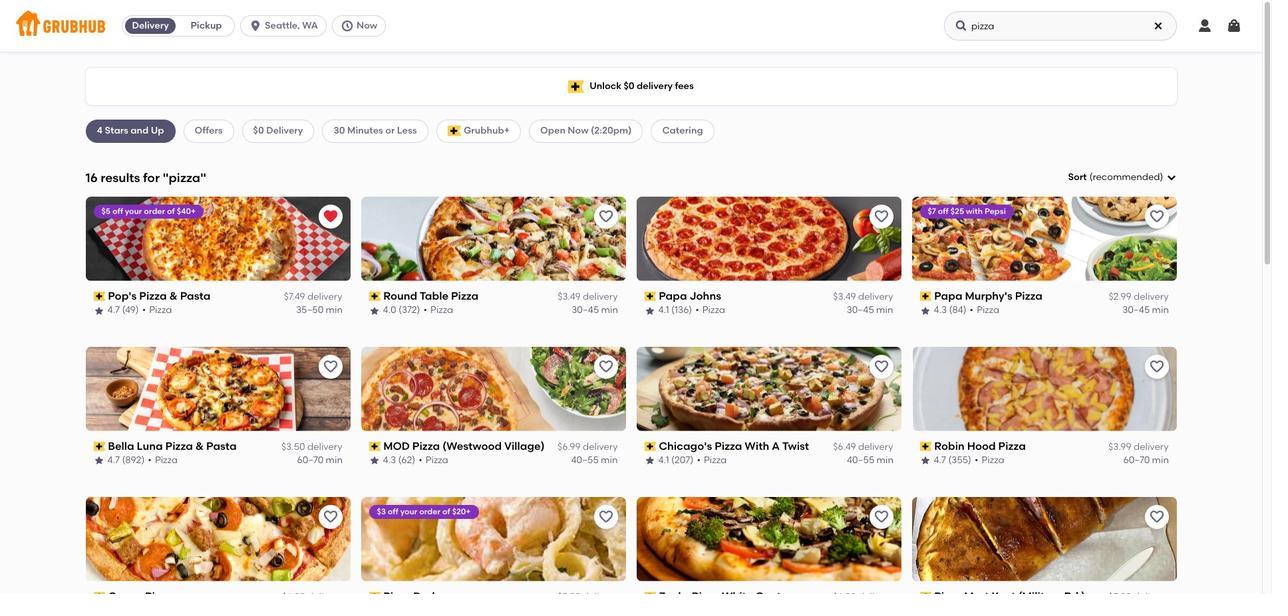 Task type: locate. For each thing, give the bounding box(es) containing it.
of for $20+
[[442, 507, 450, 517]]

star icon image left 4.3 (84) on the bottom right of page
[[920, 306, 931, 316]]

none field containing sort
[[1068, 171, 1177, 185]]

4.7 down the pop's at the left of page
[[107, 305, 120, 316]]

1 horizontal spatial delivery
[[266, 125, 303, 137]]

• pizza for papa johns
[[695, 305, 725, 316]]

pizza mart kent (military rd.) logo image
[[912, 497, 1177, 582]]

2 horizontal spatial subscription pass image
[[920, 442, 932, 452]]

1 papa from the left
[[659, 290, 687, 303]]

•
[[142, 305, 146, 316], [424, 305, 427, 316], [695, 305, 699, 316], [970, 305, 974, 316], [148, 455, 152, 467], [419, 455, 422, 467], [697, 455, 701, 467], [975, 455, 978, 467]]

4.7 (892)
[[107, 455, 145, 467]]

1 horizontal spatial of
[[442, 507, 450, 517]]

1 vertical spatial now
[[568, 125, 589, 137]]

0 vertical spatial 4.1
[[658, 305, 669, 316]]

min down $2.99 delivery
[[1152, 305, 1169, 316]]

1 horizontal spatial order
[[419, 507, 441, 517]]

$6.99
[[558, 442, 581, 453]]

1 $3.49 delivery from the left
[[558, 291, 618, 303]]

unlock
[[590, 80, 622, 92]]

1 40–55 from the left
[[571, 455, 599, 467]]

off right $7
[[938, 207, 949, 216]]

• pizza for pop's pizza & pasta
[[142, 305, 172, 316]]

pizza down papa murphy's pizza
[[977, 305, 1000, 316]]

save this restaurant button
[[594, 205, 618, 229], [869, 205, 893, 229], [1145, 205, 1169, 229], [318, 355, 342, 379], [594, 355, 618, 379], [869, 355, 893, 379], [1145, 355, 1169, 379], [318, 505, 342, 529], [594, 505, 618, 529], [869, 505, 893, 529], [1145, 505, 1169, 529]]

pasta down pop's pizza & pasta logo
[[180, 290, 211, 303]]

None field
[[1068, 171, 1177, 185]]

3 30–45 from the left
[[1122, 305, 1150, 316]]

60–70 min down the $3.99 delivery
[[1123, 455, 1169, 467]]

1 vertical spatial subscription pass image
[[920, 442, 932, 452]]

60–70 for bella luna pizza & pasta
[[297, 455, 323, 467]]

0 horizontal spatial 30–45
[[571, 305, 599, 316]]

• pizza
[[142, 305, 172, 316], [424, 305, 453, 316], [695, 305, 725, 316], [970, 305, 1000, 316], [148, 455, 178, 467], [419, 455, 448, 467], [697, 455, 727, 467], [975, 455, 1005, 467]]

Search for food, convenience, alcohol... search field
[[944, 11, 1177, 41]]

2 $3.49 delivery from the left
[[833, 291, 893, 303]]

$6.49
[[833, 442, 856, 453]]

(355)
[[948, 455, 971, 467]]

1 $3.49 from the left
[[558, 291, 581, 303]]

• pizza right (62)
[[419, 455, 448, 467]]

40–55 min down $6.49 delivery
[[847, 455, 893, 467]]

save this restaurant button for pizza mart kent (military rd.) logo
[[1145, 505, 1169, 529]]

4.7
[[107, 305, 120, 316], [107, 455, 120, 467], [934, 455, 946, 467]]

papa up 4.3 (84) on the bottom right of page
[[934, 290, 963, 303]]

• pizza down johns
[[695, 305, 725, 316]]

40–55 down $6.49 delivery
[[847, 455, 874, 467]]

save this restaurant button for zeeks pizza white center logo
[[869, 505, 893, 529]]

2 $3.49 from the left
[[833, 291, 856, 303]]

min down $6.99 delivery
[[601, 455, 618, 467]]

1 horizontal spatial 60–70 min
[[1123, 455, 1169, 467]]

(2:20pm)
[[591, 125, 632, 137]]

• right (207)
[[697, 455, 701, 467]]

(892)
[[122, 455, 145, 467]]

delivery for papa murphy's pizza
[[1134, 291, 1169, 303]]

• for pop's pizza & pasta
[[142, 305, 146, 316]]

1 horizontal spatial $0
[[624, 80, 635, 92]]

1 vertical spatial delivery
[[266, 125, 303, 137]]

johns
[[690, 290, 721, 303]]

$0
[[624, 80, 635, 92], [253, 125, 264, 137]]

• for round table pizza
[[424, 305, 427, 316]]

star icon image left 4.0
[[369, 306, 380, 316]]

1 vertical spatial your
[[400, 507, 418, 517]]

star icon image for robin hood pizza
[[920, 456, 931, 467]]

40–55
[[571, 455, 599, 467], [847, 455, 874, 467]]

& right luna
[[195, 440, 204, 453]]

bella luna pizza & pasta logo image
[[86, 347, 350, 432]]

1 horizontal spatial your
[[400, 507, 418, 517]]

4.1 left (207)
[[658, 455, 669, 467]]

0 horizontal spatial now
[[357, 20, 377, 31]]

star icon image
[[93, 306, 104, 316], [369, 306, 380, 316], [644, 306, 655, 316], [920, 306, 931, 316], [93, 456, 104, 467], [369, 456, 380, 467], [644, 456, 655, 467], [920, 456, 931, 467]]

grubhub plus flag logo image left 'unlock'
[[568, 80, 584, 93]]

subscription pass image for bella luna pizza & pasta
[[93, 442, 105, 452]]

2 4.1 from the top
[[658, 455, 669, 467]]

0 horizontal spatial 4.3
[[383, 455, 396, 467]]

chicago's pizza with a twist logo image
[[636, 347, 901, 432]]

• right (84)
[[970, 305, 974, 316]]

2 horizontal spatial 30–45 min
[[1122, 305, 1169, 316]]

2 40–55 from the left
[[847, 455, 874, 467]]

0 horizontal spatial $3.49 delivery
[[558, 291, 618, 303]]

(
[[1090, 172, 1093, 183]]

papa
[[659, 290, 687, 303], [934, 290, 963, 303]]

min right 35–50
[[325, 305, 342, 316]]

1 60–70 min from the left
[[297, 455, 342, 467]]

min left 4.3 (84) on the bottom right of page
[[876, 305, 893, 316]]

save this restaurant button for papa johns logo at the right top
[[869, 205, 893, 229]]

30–45 for papa johns
[[847, 305, 874, 316]]

your for $5
[[125, 207, 142, 216]]

0 horizontal spatial subscription pass image
[[93, 292, 105, 301]]

papa murphy's pizza logo image
[[912, 197, 1177, 281]]

subscription pass image
[[93, 292, 105, 301], [920, 442, 932, 452], [369, 593, 381, 595]]

star icon image left 4.7 (892)
[[93, 456, 104, 467]]

• pizza down bella luna pizza & pasta
[[148, 455, 178, 467]]

2 60–70 from the left
[[1123, 455, 1150, 467]]

$7 off $25 with pepsi
[[928, 207, 1006, 216]]

• down luna
[[148, 455, 152, 467]]

subscription pass image for papa johns
[[644, 292, 656, 301]]

off right the $5
[[112, 207, 123, 216]]

• pizza for papa murphy's pizza
[[970, 305, 1000, 316]]

pepsi
[[985, 207, 1006, 216]]

results
[[101, 170, 140, 185]]

0 vertical spatial order
[[144, 207, 165, 216]]

save this restaurant image for papa johns logo at the right top
[[873, 209, 889, 225]]

4.7 for pop's pizza & pasta
[[107, 305, 120, 316]]

• for papa johns
[[695, 305, 699, 316]]

• pizza down hood
[[975, 455, 1005, 467]]

0 horizontal spatial $0
[[253, 125, 264, 137]]

for
[[143, 170, 160, 185]]

pizza up (62)
[[412, 440, 440, 453]]

60–70 min down the $3.50 delivery
[[297, 455, 342, 467]]

• pizza for bella luna pizza & pasta
[[148, 455, 178, 467]]

2 papa from the left
[[934, 290, 963, 303]]

delivery for round table pizza
[[583, 291, 618, 303]]

mod pizza (westwood village) logo image
[[361, 347, 626, 432]]

0 vertical spatial grubhub plus flag logo image
[[568, 80, 584, 93]]

30–45
[[571, 305, 599, 316], [847, 305, 874, 316], [1122, 305, 1150, 316]]

"pizza"
[[163, 170, 206, 185]]

svg image inside seattle, wa button
[[249, 19, 262, 33]]

delivery for bella luna pizza & pasta
[[307, 442, 342, 453]]

1 horizontal spatial grubhub plus flag logo image
[[568, 80, 584, 93]]

min down the $3.50 delivery
[[325, 455, 342, 467]]

0 horizontal spatial 30–45 min
[[571, 305, 618, 316]]

1 horizontal spatial &
[[195, 440, 204, 453]]

60–70 min
[[297, 455, 342, 467], [1123, 455, 1169, 467]]

• pizza for round table pizza
[[424, 305, 453, 316]]

save this restaurant image left $7
[[873, 209, 889, 225]]

1 4.1 from the top
[[658, 305, 669, 316]]

1 horizontal spatial 4.3
[[934, 305, 947, 316]]

60–70 down the $3.50 delivery
[[297, 455, 323, 467]]

now
[[357, 20, 377, 31], [568, 125, 589, 137]]

4.7 for bella luna pizza & pasta
[[107, 455, 120, 467]]

pop's pizza & pasta logo image
[[86, 197, 350, 281]]

now inside button
[[357, 20, 377, 31]]

0 horizontal spatial of
[[167, 207, 175, 216]]

1 horizontal spatial papa
[[934, 290, 963, 303]]

3 30–45 min from the left
[[1122, 305, 1169, 316]]

2 horizontal spatial svg image
[[1226, 18, 1242, 34]]

4.7 (49)
[[107, 305, 139, 316]]

• for papa murphy's pizza
[[970, 305, 974, 316]]

order left $40+
[[144, 207, 165, 216]]

30–45 min for papa murphy's pizza
[[1122, 305, 1169, 316]]

30
[[334, 125, 345, 137]]

of for $40+
[[167, 207, 175, 216]]

1 horizontal spatial 60–70
[[1123, 455, 1150, 467]]

)
[[1160, 172, 1163, 183]]

0 horizontal spatial grubhub plus flag logo image
[[448, 126, 461, 137]]

• right (49)
[[142, 305, 146, 316]]

saved restaurant image
[[322, 209, 338, 225]]

• for bella luna pizza & pasta
[[148, 455, 152, 467]]

min down the $3.99 delivery
[[1152, 455, 1169, 467]]

2 vertical spatial subscription pass image
[[369, 593, 381, 595]]

4.3 left (84)
[[934, 305, 947, 316]]

round table pizza logo image
[[361, 197, 626, 281]]

star icon image left 4.7 (355)
[[920, 456, 931, 467]]

0 horizontal spatial 40–55 min
[[571, 455, 618, 467]]

grubhub plus flag logo image left grubhub+
[[448, 126, 461, 137]]

40–55 down $6.99 delivery
[[571, 455, 599, 467]]

(136)
[[671, 305, 692, 316]]

60–70 down the $3.99 delivery
[[1123, 455, 1150, 467]]

pizza right the pop's at the left of page
[[139, 290, 167, 303]]

$3.49 for papa johns
[[833, 291, 856, 303]]

&
[[169, 290, 178, 303], [195, 440, 204, 453]]

off for pop's pizza & pasta
[[112, 207, 123, 216]]

4.1 left the (136)
[[658, 305, 669, 316]]

• pizza down pop's pizza & pasta on the left of page
[[142, 305, 172, 316]]

1 vertical spatial order
[[419, 507, 441, 517]]

• right the (136)
[[695, 305, 699, 316]]

save this restaurant image
[[598, 209, 614, 225], [598, 359, 614, 375], [873, 359, 889, 375], [1149, 359, 1165, 375], [598, 509, 614, 525], [873, 509, 889, 525], [1149, 509, 1165, 525]]

pizza
[[139, 290, 167, 303], [451, 290, 479, 303], [1015, 290, 1043, 303], [149, 305, 172, 316], [431, 305, 453, 316], [702, 305, 725, 316], [977, 305, 1000, 316], [165, 440, 193, 453], [412, 440, 440, 453], [715, 440, 742, 453], [998, 440, 1026, 453], [155, 455, 178, 467], [426, 455, 448, 467], [704, 455, 727, 467], [982, 455, 1005, 467]]

0 horizontal spatial off
[[112, 207, 123, 216]]

stars
[[105, 125, 128, 137]]

min
[[325, 305, 342, 316], [601, 305, 618, 316], [876, 305, 893, 316], [1152, 305, 1169, 316], [325, 455, 342, 467], [601, 455, 618, 467], [876, 455, 893, 467], [1152, 455, 1169, 467]]

main navigation navigation
[[0, 0, 1262, 52]]

• down robin hood pizza
[[975, 455, 978, 467]]

delivery for robin hood pizza
[[1134, 442, 1169, 453]]

• pizza down table
[[424, 305, 453, 316]]

of left $20+
[[442, 507, 450, 517]]

1 horizontal spatial $3.49 delivery
[[833, 291, 893, 303]]

round table pizza
[[383, 290, 479, 303]]

(372)
[[399, 305, 420, 316]]

grubhub+
[[464, 125, 510, 137]]

papa johns logo image
[[636, 197, 901, 281]]

of left $40+
[[167, 207, 175, 216]]

save this restaurant image
[[873, 209, 889, 225], [1149, 209, 1165, 225], [322, 359, 338, 375], [322, 509, 338, 525]]

4.7 down robin
[[934, 455, 946, 467]]

1 horizontal spatial 30–45 min
[[847, 305, 893, 316]]

0 vertical spatial now
[[357, 20, 377, 31]]

star icon image left 4.7 (49)
[[93, 306, 104, 316]]

• for robin hood pizza
[[975, 455, 978, 467]]

order left $20+
[[419, 507, 441, 517]]

your right $3
[[400, 507, 418, 517]]

bella
[[108, 440, 134, 453]]

of
[[167, 207, 175, 216], [442, 507, 450, 517]]

2 40–55 min from the left
[[847, 455, 893, 467]]

1 horizontal spatial svg image
[[1197, 18, 1213, 34]]

• pizza down chicago's pizza with a twist on the right bottom
[[697, 455, 727, 467]]

60–70 for robin hood pizza
[[1123, 455, 1150, 467]]

0 horizontal spatial 40–55
[[571, 455, 599, 467]]

pasta down bella luna pizza & pasta logo
[[206, 440, 237, 453]]

your right the $5
[[125, 207, 142, 216]]

$0 right 'unlock'
[[624, 80, 635, 92]]

1 vertical spatial 4.1
[[658, 455, 669, 467]]

4.3 for papa murphy's pizza
[[934, 305, 947, 316]]

$7.49 delivery
[[284, 291, 342, 303]]

pizza down chicago's pizza with a twist on the right bottom
[[704, 455, 727, 467]]

1 vertical spatial 4.3
[[383, 455, 396, 467]]

min for round table pizza
[[601, 305, 618, 316]]

0 horizontal spatial $3.49
[[558, 291, 581, 303]]

delivery left 30
[[266, 125, 303, 137]]

order
[[144, 207, 165, 216], [419, 507, 441, 517]]

save this restaurant image left $3
[[322, 509, 338, 525]]

min down $6.49 delivery
[[876, 455, 893, 467]]

0 vertical spatial delivery
[[132, 20, 169, 31]]

1 vertical spatial $0
[[253, 125, 264, 137]]

$7.49
[[284, 291, 305, 303]]

30–45 min for round table pizza
[[571, 305, 618, 316]]

1 horizontal spatial 30–45
[[847, 305, 874, 316]]

40–55 min down $6.99 delivery
[[571, 455, 618, 467]]

1 horizontal spatial $3.49
[[833, 291, 856, 303]]

or
[[385, 125, 395, 137]]

save this restaurant image for mod pizza (westwood village) logo
[[598, 359, 614, 375]]

subscription pass image
[[369, 292, 381, 301], [644, 292, 656, 301], [920, 292, 932, 301], [93, 442, 105, 452], [369, 442, 381, 452], [644, 442, 656, 452], [93, 593, 105, 595], [644, 593, 656, 595], [920, 593, 932, 595]]

and
[[131, 125, 149, 137]]

your
[[125, 207, 142, 216], [400, 507, 418, 517]]

pizza right luna
[[165, 440, 193, 453]]

pizza down bella luna pizza & pasta
[[155, 455, 178, 467]]

wa
[[302, 20, 318, 31]]

4.1
[[658, 305, 669, 316], [658, 455, 669, 467]]

off right $3
[[388, 507, 398, 517]]

2 horizontal spatial off
[[938, 207, 949, 216]]

4.1 for chicago's pizza with a twist
[[658, 455, 669, 467]]

save this restaurant button for bella luna pizza & pasta logo
[[318, 355, 342, 379]]

2 30–45 min from the left
[[847, 305, 893, 316]]

subscription pass image for pop's pizza & pasta
[[93, 292, 105, 301]]

star icon image left the 4.3 (62) at the bottom left of page
[[369, 456, 380, 467]]

1 horizontal spatial subscription pass image
[[369, 593, 381, 595]]

1 vertical spatial grubhub plus flag logo image
[[448, 126, 461, 137]]

4.3 for mod pizza (westwood village)
[[383, 455, 396, 467]]

$3.49 delivery
[[558, 291, 618, 303], [833, 291, 893, 303]]

$40+
[[177, 207, 196, 216]]

0 horizontal spatial &
[[169, 290, 178, 303]]

4.3 down mod
[[383, 455, 396, 467]]

save this restaurant image down 35–50 min
[[322, 359, 338, 375]]

chicago's pizza with a twist
[[659, 440, 809, 453]]

grubhub plus flag logo image
[[568, 80, 584, 93], [448, 126, 461, 137]]

0 horizontal spatial 60–70 min
[[297, 455, 342, 467]]

delivery left pickup
[[132, 20, 169, 31]]

1 horizontal spatial 40–55 min
[[847, 455, 893, 467]]

4.7 down bella
[[107, 455, 120, 467]]

1 vertical spatial of
[[442, 507, 450, 517]]

4.7 for robin hood pizza
[[934, 455, 946, 467]]

now right the open
[[568, 125, 589, 137]]

star icon image left 4.1 (207)
[[644, 456, 655, 467]]

• pizza down papa murphy's pizza
[[970, 305, 1000, 316]]

save this restaurant image for bella luna pizza & pasta logo
[[322, 359, 338, 375]]

$0 right the offers
[[253, 125, 264, 137]]

1 30–45 from the left
[[571, 305, 599, 316]]

0 horizontal spatial your
[[125, 207, 142, 216]]

now right wa
[[357, 20, 377, 31]]

min left 4.1 (136)
[[601, 305, 618, 316]]

1 horizontal spatial 40–55
[[847, 455, 874, 467]]

0 horizontal spatial svg image
[[249, 19, 262, 33]]

60–70 min for bella luna pizza & pasta
[[297, 455, 342, 467]]

grubhub plus flag logo image for unlock $0 delivery fees
[[568, 80, 584, 93]]

$3.49 delivery for round table pizza
[[558, 291, 618, 303]]

1 30–45 min from the left
[[571, 305, 618, 316]]

0 horizontal spatial papa
[[659, 290, 687, 303]]

2 30–45 from the left
[[847, 305, 874, 316]]

0 vertical spatial your
[[125, 207, 142, 216]]

60–70
[[297, 455, 323, 467], [1123, 455, 1150, 467]]

0 horizontal spatial order
[[144, 207, 165, 216]]

4.1 (136)
[[658, 305, 692, 316]]

0 vertical spatial subscription pass image
[[93, 292, 105, 301]]

& right the pop's at the left of page
[[169, 290, 178, 303]]

• down round table pizza
[[424, 305, 427, 316]]

star icon image left 4.1 (136)
[[644, 306, 655, 316]]

30 minutes or less
[[334, 125, 417, 137]]

0 vertical spatial 4.3
[[934, 305, 947, 316]]

(62)
[[398, 455, 415, 467]]

0 horizontal spatial 60–70
[[297, 455, 323, 467]]

$6.49 delivery
[[833, 442, 893, 453]]

0 horizontal spatial delivery
[[132, 20, 169, 31]]

delivery for mod pizza (westwood village)
[[583, 442, 618, 453]]

2 horizontal spatial 30–45
[[1122, 305, 1150, 316]]

2 60–70 min from the left
[[1123, 455, 1169, 467]]

• right (62)
[[419, 455, 422, 467]]

recommended
[[1093, 172, 1160, 183]]

1 vertical spatial &
[[195, 440, 204, 453]]

pizza down table
[[431, 305, 453, 316]]

1 60–70 from the left
[[297, 455, 323, 467]]

$3.49
[[558, 291, 581, 303], [833, 291, 856, 303]]

min for mod pizza (westwood village)
[[601, 455, 618, 467]]

papa up 4.1 (136)
[[659, 290, 687, 303]]

catering
[[662, 125, 703, 137]]

1 40–55 min from the left
[[571, 455, 618, 467]]

svg image
[[341, 19, 354, 33], [955, 19, 968, 33], [1153, 21, 1164, 31], [1166, 172, 1177, 183]]

less
[[397, 125, 417, 137]]

min for papa murphy's pizza
[[1152, 305, 1169, 316]]

robin hood pizza logo image
[[912, 347, 1177, 432]]

$3.49 delivery for papa johns
[[833, 291, 893, 303]]

0 vertical spatial of
[[167, 207, 175, 216]]

svg image
[[1197, 18, 1213, 34], [1226, 18, 1242, 34], [249, 19, 262, 33]]



Task type: vqa. For each thing, say whether or not it's contained in the screenshot.


Task type: describe. For each thing, give the bounding box(es) containing it.
delivery for pop's pizza & pasta
[[307, 291, 342, 303]]

$3.99
[[1109, 442, 1132, 453]]

min for robin hood pizza
[[1152, 455, 1169, 467]]

papa johns
[[659, 290, 721, 303]]

table
[[420, 290, 449, 303]]

save this restaurant button for crown pizza logo
[[318, 505, 342, 529]]

1 horizontal spatial off
[[388, 507, 398, 517]]

min for papa johns
[[876, 305, 893, 316]]

save this restaurant image for pizza mart kent (military rd.) logo
[[1149, 509, 1165, 525]]

svg image inside now button
[[341, 19, 354, 33]]

pickup
[[191, 20, 222, 31]]

40–55 min for chicago's pizza with a twist
[[847, 455, 893, 467]]

open
[[540, 125, 566, 137]]

$3 off your order of $20+
[[377, 507, 471, 517]]

• pizza for robin hood pizza
[[975, 455, 1005, 467]]

16 results for "pizza"
[[86, 170, 206, 185]]

pizza dudes logo image
[[361, 497, 626, 582]]

save this restaurant image for crown pizza logo
[[322, 509, 338, 525]]

4.0
[[383, 305, 396, 316]]

$20+
[[452, 507, 471, 517]]

$0 delivery
[[253, 125, 303, 137]]

60–70 min for robin hood pizza
[[1123, 455, 1169, 467]]

up
[[151, 125, 164, 137]]

0 vertical spatial &
[[169, 290, 178, 303]]

sort
[[1068, 172, 1087, 183]]

order for $40+
[[144, 207, 165, 216]]

pickup button
[[178, 15, 234, 37]]

order for $20+
[[419, 507, 441, 517]]

seattle, wa
[[265, 20, 318, 31]]

4.1 (207)
[[658, 455, 694, 467]]

4.3 (84)
[[934, 305, 967, 316]]

papa for papa murphy's pizza
[[934, 290, 963, 303]]

4 stars and up
[[97, 125, 164, 137]]

seattle, wa button
[[240, 15, 332, 37]]

4.7 (355)
[[934, 455, 971, 467]]

hood
[[967, 440, 996, 453]]

pizza down hood
[[982, 455, 1005, 467]]

village)
[[504, 440, 545, 453]]

$3
[[377, 507, 386, 517]]

pizza right table
[[451, 290, 479, 303]]

1 horizontal spatial now
[[568, 125, 589, 137]]

crown pizza logo image
[[86, 497, 350, 582]]

• pizza for mod pizza (westwood village)
[[419, 455, 448, 467]]

delivery button
[[123, 15, 178, 37]]

fees
[[675, 80, 694, 92]]

min for bella luna pizza & pasta
[[325, 455, 342, 467]]

(49)
[[122, 305, 139, 316]]

$3.99 delivery
[[1109, 442, 1169, 453]]

subscription pass image for chicago's pizza with a twist
[[644, 442, 656, 452]]

35–50 min
[[296, 305, 342, 316]]

pizza right (62)
[[426, 455, 448, 467]]

$7
[[928, 207, 936, 216]]

$25
[[951, 207, 964, 216]]

pizza right the murphy's
[[1015, 290, 1043, 303]]

• for chicago's pizza with a twist
[[697, 455, 701, 467]]

delivery for chicago's pizza with a twist
[[858, 442, 893, 453]]

save this restaurant image for "chicago's pizza with a twist logo"
[[873, 359, 889, 375]]

star icon image for pop's pizza & pasta
[[93, 306, 104, 316]]

with
[[745, 440, 769, 453]]

• pizza for chicago's pizza with a twist
[[697, 455, 727, 467]]

$2.99 delivery
[[1109, 291, 1169, 303]]

save this restaurant image for robin hood pizza logo
[[1149, 359, 1165, 375]]

4.1 for papa johns
[[658, 305, 669, 316]]

pizza right hood
[[998, 440, 1026, 453]]

now button
[[332, 15, 391, 37]]

subscription pass image for mod pizza (westwood village)
[[369, 442, 381, 452]]

zeeks pizza white center logo image
[[636, 497, 901, 582]]

0 vertical spatial pasta
[[180, 290, 211, 303]]

min for chicago's pizza with a twist
[[876, 455, 893, 467]]

40–55 for mod pizza (westwood village)
[[571, 455, 599, 467]]

bella luna pizza & pasta
[[108, 440, 237, 453]]

star icon image for bella luna pizza & pasta
[[93, 456, 104, 467]]

twist
[[782, 440, 809, 453]]

papa murphy's pizza
[[934, 290, 1043, 303]]

• for mod pizza (westwood village)
[[419, 455, 422, 467]]

1 vertical spatial pasta
[[206, 440, 237, 453]]

round
[[383, 290, 417, 303]]

$6.99 delivery
[[558, 442, 618, 453]]

save this restaurant image for zeeks pizza white center logo
[[873, 509, 889, 525]]

subscription pass image for robin hood pizza
[[920, 442, 932, 452]]

open now (2:20pm)
[[540, 125, 632, 137]]

papa for papa johns
[[659, 290, 687, 303]]

star icon image for mod pizza (westwood village)
[[369, 456, 380, 467]]

(84)
[[949, 305, 967, 316]]

luna
[[137, 440, 163, 453]]

unlock $0 delivery fees
[[590, 80, 694, 92]]

save this restaurant button for round table pizza logo
[[594, 205, 618, 229]]

offers
[[195, 125, 223, 137]]

pizza down johns
[[702, 305, 725, 316]]

robin hood pizza
[[934, 440, 1026, 453]]

40–55 for chicago's pizza with a twist
[[847, 455, 874, 467]]

save this restaurant button for mod pizza (westwood village) logo
[[594, 355, 618, 379]]

your for $3
[[400, 507, 418, 517]]

16
[[86, 170, 98, 185]]

4.3 (62)
[[383, 455, 415, 467]]

star icon image for round table pizza
[[369, 306, 380, 316]]

save this restaurant image down ")"
[[1149, 209, 1165, 225]]

star icon image for papa murphy's pizza
[[920, 306, 931, 316]]

$5
[[101, 207, 110, 216]]

with
[[966, 207, 983, 216]]

star icon image for chicago's pizza with a twist
[[644, 456, 655, 467]]

pizza left "with"
[[715, 440, 742, 453]]

mod
[[383, 440, 410, 453]]

4.0 (372)
[[383, 305, 420, 316]]

minutes
[[347, 125, 383, 137]]

min for pop's pizza & pasta
[[325, 305, 342, 316]]

grubhub plus flag logo image for grubhub+
[[448, 126, 461, 137]]

0 vertical spatial $0
[[624, 80, 635, 92]]

30–45 for papa murphy's pizza
[[1122, 305, 1150, 316]]

$2.99
[[1109, 291, 1132, 303]]

$3.49 for round table pizza
[[558, 291, 581, 303]]

40–55 min for mod pizza (westwood village)
[[571, 455, 618, 467]]

delivery inside delivery button
[[132, 20, 169, 31]]

$5 off your order of $40+
[[101, 207, 196, 216]]

save this restaurant button for "chicago's pizza with a twist logo"
[[869, 355, 893, 379]]

$3.50
[[281, 442, 305, 453]]

30–45 min for papa johns
[[847, 305, 893, 316]]

star icon image for papa johns
[[644, 306, 655, 316]]

pizza down pop's pizza & pasta on the left of page
[[149, 305, 172, 316]]

sort ( recommended )
[[1068, 172, 1163, 183]]

$3.50 delivery
[[281, 442, 342, 453]]

(westwood
[[442, 440, 502, 453]]

delivery for papa johns
[[858, 291, 893, 303]]

pop's
[[108, 290, 137, 303]]

subscription pass image for round table pizza
[[369, 292, 381, 301]]

a
[[772, 440, 780, 453]]

off for papa murphy's pizza
[[938, 207, 949, 216]]

murphy's
[[965, 290, 1013, 303]]

chicago's
[[659, 440, 712, 453]]

30–45 for round table pizza
[[571, 305, 599, 316]]

save this restaurant button for robin hood pizza logo
[[1145, 355, 1169, 379]]

mod pizza (westwood village)
[[383, 440, 545, 453]]

seattle,
[[265, 20, 300, 31]]

subscription pass image for papa murphy's pizza
[[920, 292, 932, 301]]

35–50
[[296, 305, 323, 316]]

(207)
[[671, 455, 694, 467]]

4
[[97, 125, 103, 137]]

save this restaurant image for round table pizza logo
[[598, 209, 614, 225]]



